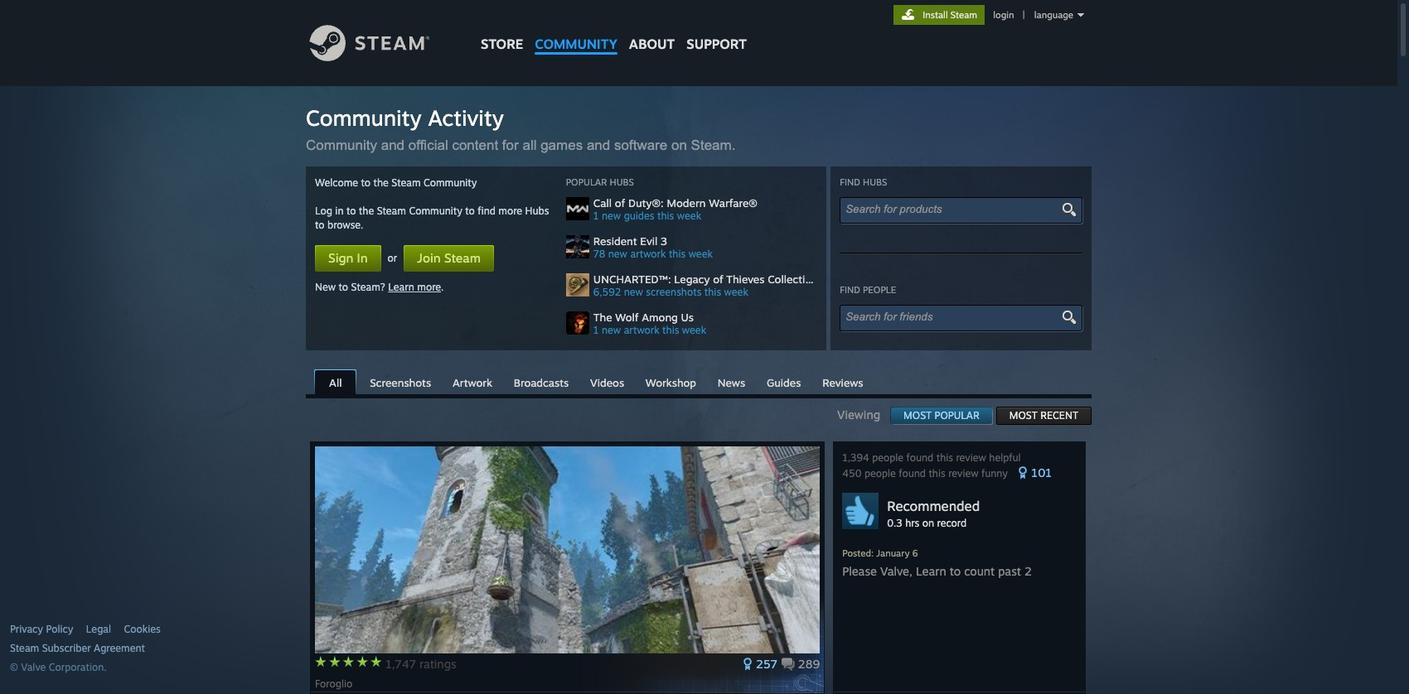 Task type: locate. For each thing, give the bounding box(es) containing it.
1 vertical spatial found
[[899, 468, 926, 480]]

1 vertical spatial artwork
[[624, 324, 660, 337]]

steam subscriber agreement link
[[10, 642, 302, 656]]

find
[[840, 177, 860, 188], [840, 284, 860, 296]]

recommended 0.3 hrs on record
[[887, 498, 980, 530]]

None text field
[[846, 203, 1063, 216]]

january
[[876, 548, 910, 560]]

1 horizontal spatial most
[[1009, 409, 1038, 422]]

login link
[[990, 9, 1018, 21]]

most for most popular
[[904, 409, 932, 422]]

0 horizontal spatial on
[[671, 138, 687, 153]]

duty®:
[[628, 196, 664, 210]]

found up recommended
[[899, 468, 926, 480]]

language
[[1034, 9, 1073, 21]]

1 vertical spatial more
[[417, 281, 441, 293]]

community inside log in to the steam community to find more hubs to browse.
[[409, 205, 462, 217]]

this inside uncharted™: legacy of thieves collection 6,592 new screenshots this week
[[704, 286, 721, 298]]

hubs
[[610, 177, 634, 188], [525, 205, 549, 217]]

1 left wolf
[[593, 324, 599, 337]]

1 horizontal spatial and
[[587, 138, 610, 153]]

popular up 1,394 people found this review helpful 450 people found this review funny
[[935, 409, 980, 422]]

to right welcome
[[361, 177, 371, 189]]

store
[[481, 36, 523, 52]]

find hubs
[[840, 177, 887, 188]]

posted: january 6 please valve, learn to count past 2
[[842, 548, 1032, 579]]

us
[[681, 311, 694, 324]]

1 vertical spatial find
[[840, 284, 860, 296]]

most popular link
[[890, 407, 993, 425]]

week right "among"
[[682, 324, 706, 337]]

steam.
[[691, 138, 736, 153]]

review
[[956, 452, 986, 464], [948, 468, 979, 480]]

in
[[357, 250, 368, 266]]

artwork right the
[[624, 324, 660, 337]]

of
[[615, 196, 625, 210], [713, 273, 723, 286]]

popular up the call
[[566, 177, 607, 188]]

news
[[718, 376, 745, 390]]

new up wolf
[[624, 286, 643, 298]]

privacy policy
[[10, 623, 73, 636]]

0 vertical spatial 1
[[593, 210, 599, 222]]

account menu navigation
[[894, 5, 1088, 25]]

find people
[[840, 284, 896, 296]]

review left funny
[[948, 468, 979, 480]]

community up welcome
[[306, 138, 377, 153]]

artwork up uncharted™:
[[630, 248, 666, 260]]

guides
[[767, 376, 801, 390]]

people
[[863, 284, 896, 296], [872, 452, 904, 464], [865, 468, 896, 480]]

reviews
[[822, 376, 863, 390]]

about link
[[623, 0, 681, 56]]

more right find
[[498, 205, 522, 217]]

more
[[498, 205, 522, 217], [417, 281, 441, 293]]

new right 78
[[608, 248, 628, 260]]

steam for join steam
[[444, 250, 481, 266]]

0 vertical spatial hubs
[[610, 177, 634, 188]]

helpful
[[989, 452, 1021, 464]]

news link
[[709, 371, 754, 394]]

1
[[593, 210, 599, 222], [593, 324, 599, 337]]

1 horizontal spatial on
[[922, 517, 934, 530]]

this up the wolf among us link
[[704, 286, 721, 298]]

policy
[[46, 623, 73, 636]]

0 vertical spatial people
[[863, 284, 896, 296]]

learn inside 'posted: january 6 please valve, learn to count past 2'
[[916, 565, 946, 579]]

foroglio
[[315, 678, 355, 691]]

of inside uncharted™: legacy of thieves collection 6,592 new screenshots this week
[[713, 273, 723, 286]]

uncharted™: legacy of thieves collection link
[[593, 273, 818, 286]]

recent
[[1041, 409, 1078, 422]]

new
[[315, 281, 336, 293]]

0 vertical spatial the
[[373, 177, 389, 189]]

1 1 from the top
[[593, 210, 599, 222]]

week inside uncharted™: legacy of thieves collection 6,592 new screenshots this week
[[724, 286, 748, 298]]

0 vertical spatial of
[[615, 196, 625, 210]]

most left recent
[[1009, 409, 1038, 422]]

welcome to the steam community
[[315, 177, 477, 189]]

artwork
[[453, 376, 492, 390]]

privacy
[[10, 623, 43, 636]]

week up resident evil 3 link
[[677, 210, 701, 222]]

popular hubs
[[566, 177, 634, 188]]

.
[[441, 281, 444, 293]]

week
[[677, 210, 701, 222], [689, 248, 713, 260], [724, 286, 748, 298], [682, 324, 706, 337]]

screenshots
[[370, 376, 431, 390]]

to left find
[[465, 205, 475, 217]]

1 horizontal spatial learn
[[916, 565, 946, 579]]

global menu navigation
[[475, 0, 753, 60]]

2 most from the left
[[1009, 409, 1038, 422]]

cookies link
[[124, 623, 161, 637]]

steam down the welcome to the steam community
[[377, 205, 406, 217]]

1 most from the left
[[904, 409, 932, 422]]

learn more link
[[388, 281, 441, 293]]

week up uncharted™: legacy of thieves collection link
[[689, 248, 713, 260]]

community
[[306, 104, 422, 131], [306, 138, 377, 153], [424, 177, 477, 189], [409, 205, 462, 217]]

call
[[593, 196, 612, 210]]

steam inside account menu navigation
[[951, 9, 977, 21]]

1 vertical spatial learn
[[916, 565, 946, 579]]

1 horizontal spatial popular
[[935, 409, 980, 422]]

to left the count
[[950, 565, 961, 579]]

steam inside cookies steam subscriber agreement © valve corporation.
[[10, 642, 39, 655]]

software
[[614, 138, 668, 153]]

new to steam? learn more .
[[315, 281, 444, 293]]

1 vertical spatial popular
[[935, 409, 980, 422]]

1 horizontal spatial more
[[498, 205, 522, 217]]

the right welcome
[[373, 177, 389, 189]]

1 vertical spatial 1
[[593, 324, 599, 337]]

resident evil 3 78 new artwork this week
[[593, 235, 713, 260]]

artwork inside resident evil 3 78 new artwork this week
[[630, 248, 666, 260]]

subscriber
[[42, 642, 91, 655]]

None text field
[[846, 311, 1063, 323]]

sign in link
[[315, 245, 381, 272]]

new down 6,592
[[602, 324, 621, 337]]

review up funny
[[956, 452, 986, 464]]

of right the legacy
[[713, 273, 723, 286]]

of right the call
[[615, 196, 625, 210]]

1 vertical spatial review
[[948, 468, 979, 480]]

week up the wolf among us link
[[724, 286, 748, 298]]

screenshots
[[646, 286, 702, 298]]

recommended
[[887, 498, 980, 515]]

community activity community and official content for all games and software on steam.
[[306, 104, 743, 153]]

about
[[629, 36, 675, 52]]

steam down privacy
[[10, 642, 39, 655]]

content
[[452, 138, 498, 153]]

artwork inside the wolf among us 1 new artwork this week
[[624, 324, 660, 337]]

community up join
[[409, 205, 462, 217]]

cookies
[[124, 623, 161, 636]]

0 horizontal spatial popular
[[566, 177, 607, 188]]

find left hubs
[[840, 177, 860, 188]]

and right games
[[587, 138, 610, 153]]

1 vertical spatial on
[[922, 517, 934, 530]]

among
[[642, 311, 678, 324]]

learn down 6
[[916, 565, 946, 579]]

257
[[756, 657, 777, 671]]

more down join
[[417, 281, 441, 293]]

workshop link
[[637, 371, 705, 394]]

hubs up the call
[[610, 177, 634, 188]]

hubs right find
[[525, 205, 549, 217]]

the inside log in to the steam community to find more hubs to browse.
[[359, 205, 374, 217]]

2 vertical spatial people
[[865, 468, 896, 480]]

2 1 from the top
[[593, 324, 599, 337]]

login
[[993, 9, 1014, 21]]

6
[[912, 548, 918, 560]]

ratings
[[419, 657, 456, 671]]

find right collection
[[840, 284, 860, 296]]

0 horizontal spatial and
[[381, 138, 405, 153]]

to right new
[[339, 281, 348, 293]]

0 horizontal spatial more
[[417, 281, 441, 293]]

people for 1,394
[[872, 452, 904, 464]]

2 find from the top
[[840, 284, 860, 296]]

on right hrs
[[922, 517, 934, 530]]

this up recommended
[[929, 468, 946, 480]]

most
[[904, 409, 932, 422], [1009, 409, 1038, 422]]

0 horizontal spatial of
[[615, 196, 625, 210]]

sign
[[328, 250, 353, 266]]

0 horizontal spatial most
[[904, 409, 932, 422]]

and left official
[[381, 138, 405, 153]]

new up resident
[[602, 210, 621, 222]]

None image field
[[1059, 202, 1078, 217], [1059, 310, 1078, 325], [1059, 202, 1078, 217], [1059, 310, 1078, 325]]

0 vertical spatial more
[[498, 205, 522, 217]]

found
[[907, 452, 934, 464], [899, 468, 926, 480]]

0 vertical spatial find
[[840, 177, 860, 188]]

join
[[417, 250, 441, 266]]

1 horizontal spatial of
[[713, 273, 723, 286]]

0 vertical spatial learn
[[388, 281, 414, 293]]

0 vertical spatial on
[[671, 138, 687, 153]]

steam inside log in to the steam community to find more hubs to browse.
[[377, 205, 406, 217]]

0 horizontal spatial hubs
[[525, 205, 549, 217]]

this right the 3
[[669, 248, 686, 260]]

1 up resident
[[593, 210, 599, 222]]

0 vertical spatial review
[[956, 452, 986, 464]]

the up browse.
[[359, 205, 374, 217]]

this up the 3
[[657, 210, 674, 222]]

steam down official
[[392, 177, 421, 189]]

games
[[541, 138, 583, 153]]

1 vertical spatial of
[[713, 273, 723, 286]]

welcome
[[315, 177, 358, 189]]

1 vertical spatial people
[[872, 452, 904, 464]]

learn down or
[[388, 281, 414, 293]]

found down the most popular link
[[907, 452, 934, 464]]

screenshots link
[[362, 371, 439, 394]]

1 find from the top
[[840, 177, 860, 188]]

1 inside the wolf among us 1 new artwork this week
[[593, 324, 599, 337]]

join steam link
[[404, 245, 494, 272]]

most up 1,394 people found this review helpful 450 people found this review funny
[[904, 409, 932, 422]]

2 and from the left
[[587, 138, 610, 153]]

0 vertical spatial artwork
[[630, 248, 666, 260]]

new inside uncharted™: legacy of thieves collection 6,592 new screenshots this week
[[624, 286, 643, 298]]

0 horizontal spatial learn
[[388, 281, 414, 293]]

week inside "call of duty®: modern warfare® 1 new guides this week"
[[677, 210, 701, 222]]

to inside 'posted: january 6 please valve, learn to count past 2'
[[950, 565, 961, 579]]

the wolf among us 1 new artwork this week
[[593, 311, 706, 337]]

call of duty®: modern warfare® 1 new guides this week
[[593, 196, 758, 222]]

steam right install
[[951, 9, 977, 21]]

steam for install steam
[[951, 9, 977, 21]]

learn
[[388, 281, 414, 293], [916, 565, 946, 579]]

on left steam.
[[671, 138, 687, 153]]

this left us
[[662, 324, 679, 337]]

1 and from the left
[[381, 138, 405, 153]]

1 vertical spatial the
[[359, 205, 374, 217]]

1 vertical spatial hubs
[[525, 205, 549, 217]]

artwork
[[630, 248, 666, 260], [624, 324, 660, 337]]

of inside "call of duty®: modern warfare® 1 new guides this week"
[[615, 196, 625, 210]]

community up official
[[306, 104, 422, 131]]

1,394
[[842, 452, 869, 464]]

this down the most popular link
[[936, 452, 953, 464]]

steam right join
[[444, 250, 481, 266]]



Task type: describe. For each thing, give the bounding box(es) containing it.
legacy
[[674, 273, 710, 286]]

agreement
[[94, 642, 145, 655]]

or
[[388, 252, 397, 264]]

new inside "call of duty®: modern warfare® 1 new guides this week"
[[602, 210, 621, 222]]

artwork link
[[444, 371, 501, 394]]

0 vertical spatial found
[[907, 452, 934, 464]]

find for find people
[[840, 284, 860, 296]]

videos link
[[582, 371, 633, 394]]

people for find
[[863, 284, 896, 296]]

valve,
[[880, 565, 913, 579]]

this inside the wolf among us 1 new artwork this week
[[662, 324, 679, 337]]

450
[[842, 468, 862, 480]]

legal link
[[86, 623, 111, 637]]

support link
[[681, 0, 753, 56]]

uncharted™:
[[593, 273, 671, 286]]

most recent
[[1009, 409, 1078, 422]]

all
[[329, 376, 342, 390]]

hubs inside log in to the steam community to find more hubs to browse.
[[525, 205, 549, 217]]

install
[[923, 9, 948, 21]]

privacy policy link
[[10, 623, 73, 637]]

evil
[[640, 235, 658, 248]]

valve
[[21, 661, 46, 674]]

1,747 ratings
[[385, 657, 456, 671]]

in
[[335, 205, 344, 217]]

corporation.
[[49, 661, 107, 674]]

to right in
[[346, 205, 356, 217]]

install steam
[[923, 9, 977, 21]]

1 horizontal spatial hubs
[[610, 177, 634, 188]]

community
[[535, 36, 617, 52]]

most recent link
[[996, 407, 1092, 425]]

please
[[842, 565, 877, 579]]

more inside log in to the steam community to find more hubs to browse.
[[498, 205, 522, 217]]

steam?
[[351, 281, 385, 293]]

resident
[[593, 235, 637, 248]]

hubs
[[863, 177, 887, 188]]

to down log
[[315, 219, 325, 231]]

most popular
[[904, 409, 980, 422]]

289
[[798, 657, 820, 671]]

official
[[408, 138, 448, 153]]

thieves
[[726, 273, 765, 286]]

78
[[593, 248, 605, 260]]

uncharted™: legacy of thieves collection 6,592 new screenshots this week
[[593, 273, 818, 298]]

find for find hubs
[[840, 177, 860, 188]]

new inside resident evil 3 78 new artwork this week
[[608, 248, 628, 260]]

legal
[[86, 623, 111, 636]]

0 vertical spatial popular
[[566, 177, 607, 188]]

new inside the wolf among us 1 new artwork this week
[[602, 324, 621, 337]]

store link
[[475, 0, 529, 60]]

week inside resident evil 3 78 new artwork this week
[[689, 248, 713, 260]]

week inside the wolf among us 1 new artwork this week
[[682, 324, 706, 337]]

this inside "call of duty®: modern warfare® 1 new guides this week"
[[657, 210, 674, 222]]

1,394 people found this review helpful 450 people found this review funny
[[842, 452, 1021, 480]]

2
[[1025, 565, 1032, 579]]

login | language
[[993, 9, 1073, 21]]

support
[[687, 36, 747, 52]]

workshop
[[646, 376, 696, 390]]

broadcasts link
[[505, 371, 577, 394]]

wolf
[[615, 311, 639, 324]]

log in to the steam community to find more hubs to browse.
[[315, 205, 549, 231]]

resident evil 3 link
[[593, 235, 817, 248]]

activity
[[428, 104, 504, 131]]

sign in
[[328, 250, 368, 266]]

cookies steam subscriber agreement © valve corporation.
[[10, 623, 161, 674]]

1 inside "call of duty®: modern warfare® 1 new guides this week"
[[593, 210, 599, 222]]

link to the steam homepage image
[[309, 25, 455, 61]]

all link
[[314, 370, 357, 396]]

on inside the community activity community and official content for all games and software on steam.
[[671, 138, 687, 153]]

guides
[[624, 210, 654, 222]]

reviews link
[[814, 371, 872, 394]]

broadcasts
[[514, 376, 569, 390]]

join steam
[[417, 250, 481, 266]]

community link
[[529, 0, 623, 60]]

log
[[315, 205, 332, 217]]

on inside the recommended 0.3 hrs on record
[[922, 517, 934, 530]]

modern
[[667, 196, 706, 210]]

steam for cookies steam subscriber agreement © valve corporation.
[[10, 642, 39, 655]]

1,747
[[385, 657, 416, 671]]

hrs
[[905, 517, 920, 530]]

collection
[[768, 273, 818, 286]]

community up log in to the steam community to find more hubs to browse.
[[424, 177, 477, 189]]

past
[[998, 565, 1021, 579]]

this inside resident evil 3 78 new artwork this week
[[669, 248, 686, 260]]

most for most recent
[[1009, 409, 1038, 422]]

the
[[593, 311, 612, 324]]

©
[[10, 661, 18, 674]]

warfare®
[[709, 196, 758, 210]]

for
[[502, 138, 519, 153]]

find
[[478, 205, 496, 217]]

funny
[[981, 468, 1008, 480]]

record
[[937, 517, 967, 530]]

count
[[964, 565, 995, 579]]

install steam link
[[894, 5, 985, 25]]



Task type: vqa. For each thing, say whether or not it's contained in the screenshot.


